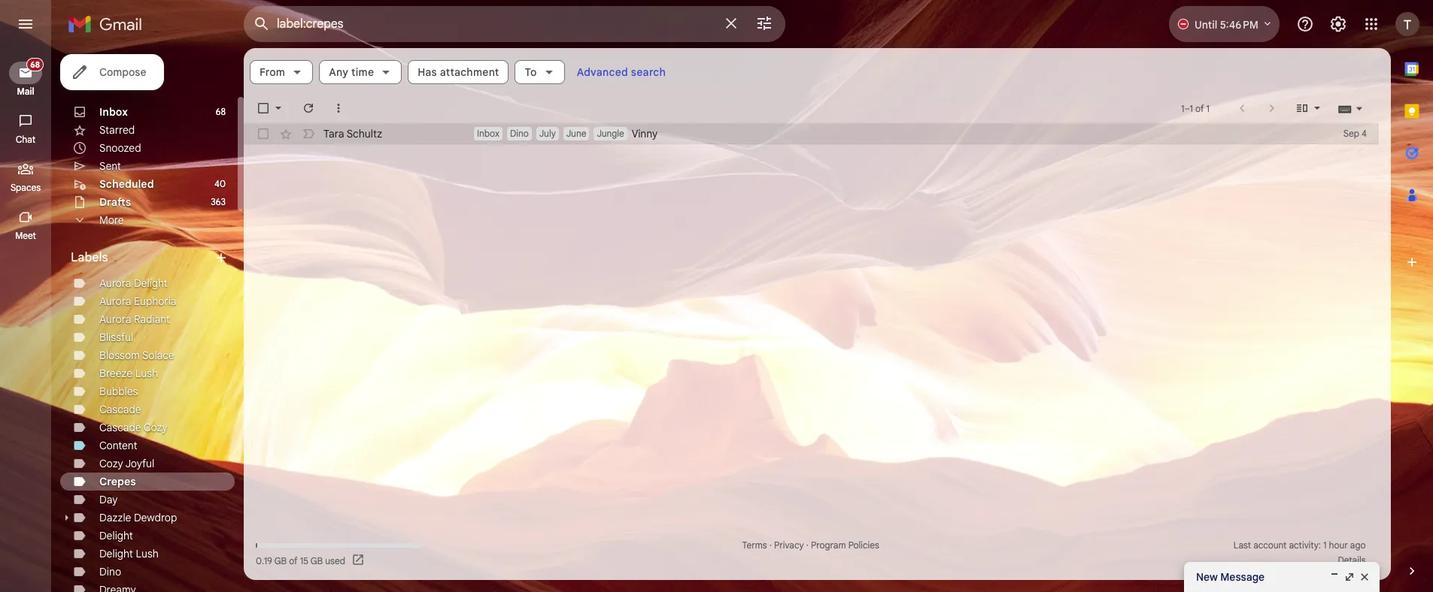 Task type: describe. For each thing, give the bounding box(es) containing it.
cozy joyful
[[99, 457, 154, 471]]

schultz
[[346, 127, 382, 141]]

aurora delight
[[99, 277, 168, 290]]

row inside main content
[[244, 123, 1379, 144]]

joyful
[[125, 457, 154, 471]]

details
[[1338, 555, 1366, 566]]

inbox link
[[99, 105, 128, 119]]

1 · from the left
[[769, 540, 772, 551]]

advanced search button
[[571, 59, 672, 86]]

tara schultz
[[323, 127, 382, 141]]

crepes
[[99, 475, 136, 489]]

Search in mail search field
[[244, 6, 785, 42]]

cascade for cascade cozy
[[99, 421, 141, 435]]

starred link
[[99, 123, 135, 137]]

0 horizontal spatial dino
[[99, 566, 121, 579]]

privacy
[[774, 540, 804, 551]]

meet heading
[[0, 230, 51, 242]]

mail
[[17, 86, 34, 97]]

more
[[99, 214, 124, 227]]

chat heading
[[0, 134, 51, 146]]

cascade for cascade link
[[99, 403, 141, 417]]

june
[[566, 128, 586, 139]]

dewdrop
[[134, 512, 177, 525]]

aurora euphoria link
[[99, 295, 176, 308]]

sent
[[99, 159, 121, 173]]

chat
[[16, 134, 35, 145]]

starred
[[99, 123, 135, 137]]

sent link
[[99, 159, 121, 173]]

aurora radiant link
[[99, 313, 170, 326]]

last account activity: 1 hour ago details
[[1233, 540, 1366, 566]]

2 gb from the left
[[310, 556, 323, 567]]

68 link
[[9, 58, 44, 84]]

day link
[[99, 493, 118, 507]]

scheduled
[[99, 178, 154, 191]]

terms · privacy · program policies
[[742, 540, 879, 551]]

details link
[[1338, 555, 1366, 566]]

main content containing from
[[244, 48, 1391, 581]]

last
[[1233, 540, 1251, 551]]

inbox inside row
[[477, 128, 499, 139]]

radiant
[[134, 313, 170, 326]]

solace
[[142, 349, 174, 363]]

breeze lush
[[99, 367, 158, 381]]

spaces
[[10, 182, 41, 193]]

new
[[1196, 571, 1218, 584]]

aurora delight link
[[99, 277, 168, 290]]

any time
[[329, 65, 374, 79]]

any time button
[[319, 60, 402, 84]]

0 horizontal spatial inbox
[[99, 105, 128, 119]]

snoozed link
[[99, 141, 141, 155]]

68 inside navigation
[[30, 59, 40, 70]]

15
[[300, 556, 308, 567]]

spaces heading
[[0, 182, 51, 194]]

refresh image
[[301, 101, 316, 116]]

1 horizontal spatial 68
[[216, 106, 226, 117]]

compose
[[99, 65, 146, 79]]

blossom solace
[[99, 349, 174, 363]]

settings image
[[1329, 15, 1347, 33]]

hour
[[1329, 540, 1348, 551]]

1 inside last account activity: 1 hour ago details
[[1323, 540, 1327, 551]]

0 vertical spatial of
[[1195, 103, 1204, 114]]

delight lush link
[[99, 548, 159, 561]]

meet
[[15, 230, 36, 241]]

cozy joyful link
[[99, 457, 154, 471]]

1 horizontal spatial dino
[[510, 128, 529, 139]]

aurora euphoria
[[99, 295, 176, 308]]

terms
[[742, 540, 767, 551]]

sep 4
[[1343, 128, 1367, 139]]

0.19 gb of 15 gb used
[[256, 556, 345, 567]]

compose button
[[60, 54, 164, 90]]

sep
[[1343, 128, 1359, 139]]

blossom
[[99, 349, 140, 363]]

content link
[[99, 439, 137, 453]]

1 – 1 of 1
[[1181, 103, 1210, 114]]

2 · from the left
[[806, 540, 809, 551]]

1 horizontal spatial cozy
[[144, 421, 168, 435]]

search
[[631, 65, 666, 79]]

toggle split pane mode image
[[1295, 101, 1310, 116]]

tara
[[323, 127, 344, 141]]

has attachment
[[418, 65, 499, 79]]

program
[[811, 540, 846, 551]]

footer inside main content
[[244, 539, 1379, 569]]

advanced search
[[577, 65, 666, 79]]

1 vertical spatial of
[[289, 556, 298, 567]]

activity:
[[1289, 540, 1321, 551]]

delight for delight lush
[[99, 548, 133, 561]]

to
[[525, 65, 537, 79]]



Task type: vqa. For each thing, say whether or not it's contained in the screenshot.
second GB from the left
yes



Task type: locate. For each thing, give the bounding box(es) containing it.
cascade cozy link
[[99, 421, 168, 435]]

cascade
[[99, 403, 141, 417], [99, 421, 141, 435]]

1 vertical spatial aurora
[[99, 295, 131, 308]]

labels heading
[[71, 250, 214, 266]]

1
[[1181, 103, 1184, 114], [1190, 103, 1193, 114], [1206, 103, 1210, 114], [1323, 540, 1327, 551]]

3 aurora from the top
[[99, 313, 131, 326]]

vinny
[[632, 127, 658, 141]]

cascade down cascade link
[[99, 421, 141, 435]]

dino down 'delight lush' link
[[99, 566, 121, 579]]

policies
[[848, 540, 879, 551]]

delight lush
[[99, 548, 159, 561]]

inbox left july
[[477, 128, 499, 139]]

aurora up aurora euphoria "link"
[[99, 277, 131, 290]]

delight up euphoria
[[134, 277, 168, 290]]

delight for delight link
[[99, 530, 133, 543]]

aurora for aurora radiant
[[99, 313, 131, 326]]

0 vertical spatial cozy
[[144, 421, 168, 435]]

breeze
[[99, 367, 132, 381]]

to button
[[515, 60, 565, 84]]

gb right '15'
[[310, 556, 323, 567]]

main menu image
[[17, 15, 35, 33]]

1 vertical spatial delight
[[99, 530, 133, 543]]

4
[[1362, 128, 1367, 139]]

1 cascade from the top
[[99, 403, 141, 417]]

day
[[99, 493, 118, 507]]

more image
[[331, 101, 346, 116]]

search in mail image
[[248, 11, 275, 38]]

navigation
[[0, 48, 53, 593]]

delight
[[134, 277, 168, 290], [99, 530, 133, 543], [99, 548, 133, 561]]

1 horizontal spatial ·
[[806, 540, 809, 551]]

lush down blossom solace
[[135, 367, 158, 381]]

cascade down bubbles link
[[99, 403, 141, 417]]

1 vertical spatial cascade
[[99, 421, 141, 435]]

bubbles
[[99, 385, 138, 399]]

dazzle dewdrop link
[[99, 512, 177, 525]]

tab list
[[1391, 48, 1433, 539]]

68 up mail
[[30, 59, 40, 70]]

0 vertical spatial delight
[[134, 277, 168, 290]]

1 vertical spatial dino
[[99, 566, 121, 579]]

aurora
[[99, 277, 131, 290], [99, 295, 131, 308], [99, 313, 131, 326]]

· right terms link
[[769, 540, 772, 551]]

None checkbox
[[256, 101, 271, 116]]

dazzle dewdrop
[[99, 512, 177, 525]]

aurora for aurora euphoria
[[99, 295, 131, 308]]

0 vertical spatial inbox
[[99, 105, 128, 119]]

from button
[[250, 60, 313, 84]]

40
[[214, 178, 226, 190]]

footer
[[244, 539, 1379, 569]]

·
[[769, 540, 772, 551], [806, 540, 809, 551]]

1 gb from the left
[[274, 556, 287, 567]]

privacy link
[[774, 540, 804, 551]]

delight down delight link
[[99, 548, 133, 561]]

advanced search options image
[[749, 8, 779, 38]]

select input tool image
[[1355, 103, 1364, 114]]

new message
[[1196, 571, 1265, 584]]

1 horizontal spatial of
[[1195, 103, 1204, 114]]

lush for breeze lush
[[135, 367, 158, 381]]

1 aurora from the top
[[99, 277, 131, 290]]

content
[[99, 439, 137, 453]]

0 vertical spatial cascade
[[99, 403, 141, 417]]

delight link
[[99, 530, 133, 543]]

has attachment button
[[408, 60, 509, 84]]

0 horizontal spatial of
[[289, 556, 298, 567]]

of right – at the top of the page
[[1195, 103, 1204, 114]]

dazzle
[[99, 512, 131, 525]]

2 vertical spatial aurora
[[99, 313, 131, 326]]

gmail image
[[68, 9, 150, 39]]

row
[[244, 123, 1379, 144]]

support image
[[1296, 15, 1314, 33]]

dino link
[[99, 566, 121, 579]]

1 horizontal spatial gb
[[310, 556, 323, 567]]

main content
[[244, 48, 1391, 581]]

drafts
[[99, 196, 131, 209]]

0 horizontal spatial ·
[[769, 540, 772, 551]]

of left '15'
[[289, 556, 298, 567]]

navigation containing mail
[[0, 48, 53, 593]]

1 vertical spatial cozy
[[99, 457, 123, 471]]

· right privacy
[[806, 540, 809, 551]]

Search in mail text field
[[277, 17, 713, 32]]

None checkbox
[[256, 126, 271, 141]]

cozy up crepes link
[[99, 457, 123, 471]]

blissful
[[99, 331, 133, 345]]

pop out image
[[1343, 572, 1356, 584]]

cozy up joyful
[[144, 421, 168, 435]]

1 horizontal spatial inbox
[[477, 128, 499, 139]]

2 aurora from the top
[[99, 295, 131, 308]]

any
[[329, 65, 348, 79]]

gb right 0.19
[[274, 556, 287, 567]]

has
[[418, 65, 437, 79]]

blissful link
[[99, 331, 133, 345]]

mail heading
[[0, 86, 51, 98]]

delight down the "dazzle"
[[99, 530, 133, 543]]

1 vertical spatial inbox
[[477, 128, 499, 139]]

blossom solace link
[[99, 349, 174, 363]]

inbox
[[99, 105, 128, 119], [477, 128, 499, 139]]

close image
[[1359, 572, 1371, 584]]

july
[[539, 128, 556, 139]]

crepes link
[[99, 475, 136, 489]]

labels
[[71, 250, 108, 266]]

advanced
[[577, 65, 628, 79]]

cozy
[[144, 421, 168, 435], [99, 457, 123, 471]]

0 vertical spatial aurora
[[99, 277, 131, 290]]

1 vertical spatial lush
[[136, 548, 159, 561]]

snoozed
[[99, 141, 141, 155]]

breeze lush link
[[99, 367, 158, 381]]

minimize image
[[1328, 572, 1340, 584]]

of
[[1195, 103, 1204, 114], [289, 556, 298, 567]]

1 vertical spatial 68
[[216, 106, 226, 117]]

follow link to manage storage image
[[351, 554, 366, 569]]

aurora up blissful
[[99, 313, 131, 326]]

footer containing terms
[[244, 539, 1379, 569]]

lush
[[135, 367, 158, 381], [136, 548, 159, 561]]

row containing tara schultz
[[244, 123, 1379, 144]]

2 vertical spatial delight
[[99, 548, 133, 561]]

aurora down aurora delight
[[99, 295, 131, 308]]

attachment
[[440, 65, 499, 79]]

scheduled link
[[99, 178, 154, 191]]

0.19
[[256, 556, 272, 567]]

terms link
[[742, 540, 767, 551]]

lush down the dewdrop
[[136, 548, 159, 561]]

aurora radiant
[[99, 313, 170, 326]]

jungle
[[597, 128, 624, 139]]

time
[[351, 65, 374, 79]]

lush for delight lush
[[136, 548, 159, 561]]

0 horizontal spatial gb
[[274, 556, 287, 567]]

2 cascade from the top
[[99, 421, 141, 435]]

ago
[[1350, 540, 1366, 551]]

68
[[30, 59, 40, 70], [216, 106, 226, 117]]

aurora for aurora delight
[[99, 277, 131, 290]]

drafts link
[[99, 196, 131, 209]]

cascade cozy
[[99, 421, 168, 435]]

68 up "40"
[[216, 106, 226, 117]]

used
[[325, 556, 345, 567]]

dino
[[510, 128, 529, 139], [99, 566, 121, 579]]

account
[[1253, 540, 1287, 551]]

–
[[1184, 103, 1190, 114]]

inbox up starred link
[[99, 105, 128, 119]]

euphoria
[[134, 295, 176, 308]]

dino left july
[[510, 128, 529, 139]]

more button
[[60, 211, 235, 229]]

0 horizontal spatial cozy
[[99, 457, 123, 471]]

0 vertical spatial dino
[[510, 128, 529, 139]]

from
[[260, 65, 285, 79]]

0 horizontal spatial 68
[[30, 59, 40, 70]]

clear search image
[[716, 8, 746, 38]]

0 vertical spatial 68
[[30, 59, 40, 70]]

cascade link
[[99, 403, 141, 417]]

363
[[211, 196, 226, 208]]

0 vertical spatial lush
[[135, 367, 158, 381]]

gb
[[274, 556, 287, 567], [310, 556, 323, 567]]



